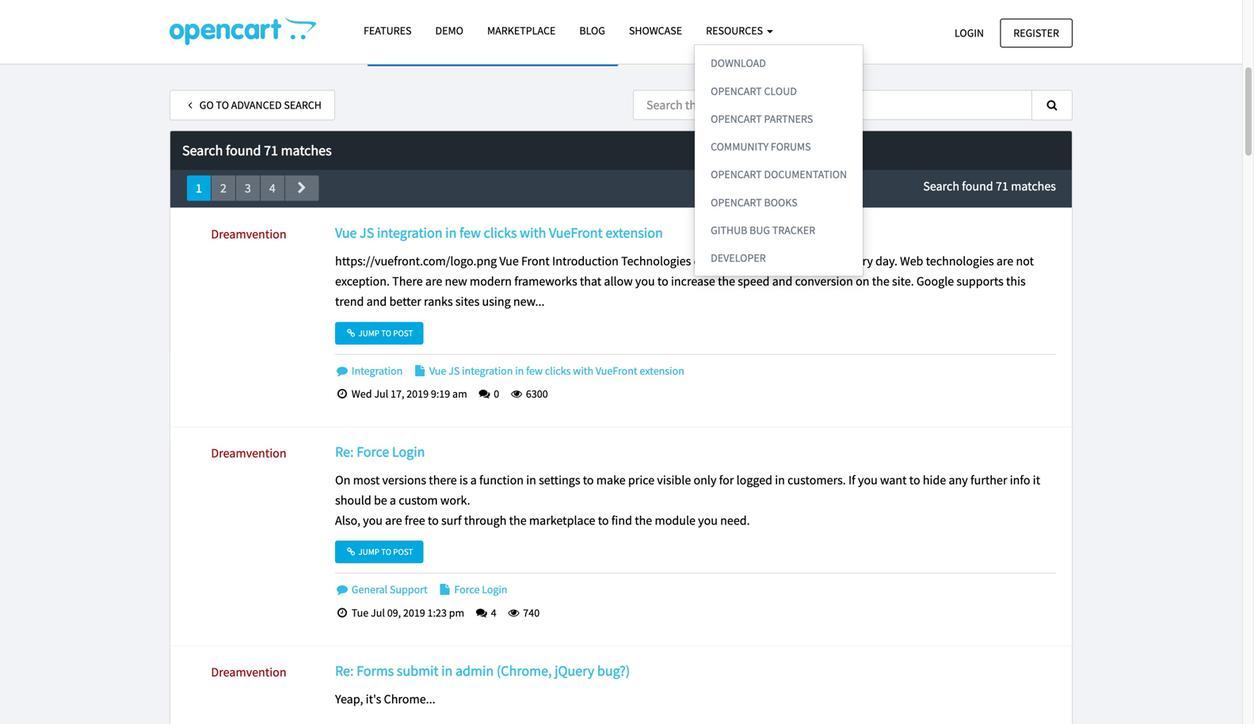 Task type: vqa. For each thing, say whether or not it's contained in the screenshot.
partners
yes



Task type: locate. For each thing, give the bounding box(es) containing it.
1 vertical spatial search found 71 matches
[[923, 178, 1056, 194]]

surf
[[441, 513, 462, 529]]

on
[[856, 273, 869, 289]]

you down technologies
[[635, 273, 655, 289]]

1 horizontal spatial 4
[[489, 606, 496, 620]]

ranks
[[424, 294, 453, 309]]

1 vertical spatial integration
[[462, 363, 513, 378]]

opencart up community
[[711, 112, 762, 126]]

search up technologies
[[923, 178, 959, 194]]

0 vertical spatial integration
[[377, 224, 443, 242]]

and down the exception.
[[366, 294, 387, 309]]

jump to post down the better
[[357, 327, 413, 338]]

2019
[[407, 387, 429, 401], [403, 606, 425, 620]]

1 vertical spatial jul
[[371, 606, 385, 620]]

2 jump to post from the top
[[357, 546, 413, 558]]

1 vertical spatial post
[[393, 546, 413, 558]]

0 vertical spatial vue js integration in few clicks with vuefront extension link
[[335, 224, 663, 242]]

1 vertical spatial vue js integration in few clicks with vuefront extension
[[427, 363, 684, 378]]

4 inside button
[[269, 180, 276, 196]]

wed
[[352, 387, 372, 401]]

1 post from the top
[[393, 327, 413, 338]]

a right be
[[390, 492, 396, 508]]

2019 right 17, at the left of page
[[407, 387, 429, 401]]

1 vertical spatial vue
[[499, 253, 519, 269]]

2 dreamvention from the top
[[211, 445, 286, 461]]

1 horizontal spatial few
[[526, 363, 543, 378]]

1 horizontal spatial login
[[482, 582, 507, 597]]

integration up replies image
[[462, 363, 513, 378]]

found up "3"
[[226, 141, 261, 159]]

None search field
[[633, 90, 1073, 120]]

vue up 9:19
[[429, 363, 446, 378]]

1 vertical spatial login
[[392, 443, 425, 461]]

0 horizontal spatial vue
[[335, 224, 357, 242]]

vue js integration in few clicks with vuefront extension
[[335, 224, 663, 242], [427, 363, 684, 378]]

0 vertical spatial jul
[[374, 387, 388, 401]]

9:19
[[431, 387, 450, 401]]

1 vertical spatial clock o image
[[335, 607, 349, 618]]

1 horizontal spatial file image
[[438, 584, 452, 595]]

force up pm on the bottom left of the page
[[454, 582, 480, 597]]

1 vertical spatial file image
[[438, 584, 452, 595]]

the right through
[[509, 513, 527, 529]]

introduction
[[552, 253, 619, 269]]

vue inside https://vuefront.com/logo.png vue front introduction technologies do not stand still and evolve every day. web technologies are not exception. there are new modern frameworks that allow you to increase the speed and conversion on the site. google supports this trend and better ranks sites using new...
[[499, 253, 519, 269]]

1 vertical spatial dreamvention
[[211, 445, 286, 461]]

marketplace link
[[475, 17, 567, 44]]

resources link
[[694, 17, 785, 44]]

2 vertical spatial login
[[482, 582, 507, 597]]

jump right chain icon
[[358, 546, 379, 558]]

0 vertical spatial a
[[470, 472, 477, 488]]

0 vertical spatial clicks
[[484, 224, 517, 242]]

to left find
[[598, 513, 609, 529]]

also,
[[335, 513, 360, 529]]

2 not from the left
[[1016, 253, 1034, 269]]

0 vertical spatial extension
[[606, 224, 663, 242]]

forums
[[771, 139, 811, 154]]

1 vertical spatial search
[[923, 178, 959, 194]]

1 vertical spatial re:
[[335, 662, 354, 680]]

https://vuefront.com/logo.png
[[335, 253, 497, 269]]

0 vertical spatial are
[[996, 253, 1013, 269]]

1 horizontal spatial force
[[454, 582, 480, 597]]

0 horizontal spatial are
[[385, 513, 402, 529]]

1 jump from the top
[[358, 327, 379, 338]]

09,
[[387, 606, 401, 620]]

few
[[460, 224, 481, 242], [526, 363, 543, 378]]

opencart for opencart cloud
[[711, 84, 762, 98]]

post down free
[[393, 546, 413, 558]]

4
[[269, 180, 276, 196], [489, 606, 496, 620]]

are left free
[[385, 513, 402, 529]]

1 vertical spatial jump to post link
[[335, 541, 423, 563]]

demo link
[[423, 17, 475, 44]]

free
[[405, 513, 425, 529]]

2 post from the top
[[393, 546, 413, 558]]

every
[[844, 253, 873, 269]]

you right if
[[858, 472, 878, 488]]

info
[[1010, 472, 1030, 488]]

jump to post link for force
[[335, 541, 423, 563]]

not up this
[[1016, 253, 1034, 269]]

2 button
[[211, 175, 236, 201]]

1 jump to post link from the top
[[335, 322, 423, 344]]

file image up wed jul 17, 2019 9:19 am
[[413, 365, 427, 376]]

0 vertical spatial jump
[[358, 327, 379, 338]]

0 vertical spatial jump to post link
[[335, 322, 423, 344]]

file image
[[413, 365, 427, 376], [438, 584, 452, 595]]

0 vertical spatial with
[[520, 224, 546, 242]]

0 vertical spatial dreamvention link
[[211, 226, 286, 242]]

force
[[357, 443, 389, 461], [454, 582, 480, 597]]

versions
[[382, 472, 426, 488]]

jump to post link up 'general support' link
[[335, 541, 423, 563]]

1 clock o image from the top
[[335, 388, 349, 399]]

1 horizontal spatial search found 71 matches
[[923, 178, 1056, 194]]

0 horizontal spatial not
[[710, 253, 728, 269]]

re: force login link
[[335, 443, 425, 461]]

and down still
[[772, 273, 793, 289]]

0 horizontal spatial search found 71 matches
[[182, 141, 332, 159]]

new
[[445, 273, 467, 289]]

jul
[[374, 387, 388, 401], [371, 606, 385, 620]]

1 dreamvention link from the top
[[211, 226, 286, 242]]

a right is
[[470, 472, 477, 488]]

2 horizontal spatial vue
[[499, 253, 519, 269]]

clock o image left wed
[[335, 388, 349, 399]]

opencart partners link
[[695, 105, 863, 133]]

clock o image
[[335, 388, 349, 399], [335, 607, 349, 618]]

file image inside force login link
[[438, 584, 452, 595]]

0 vertical spatial dreamvention
[[211, 226, 286, 242]]

file image for login
[[438, 584, 452, 595]]

1 horizontal spatial matches
[[1011, 178, 1056, 194]]

in
[[445, 224, 457, 242], [515, 363, 524, 378], [526, 472, 536, 488], [775, 472, 785, 488], [441, 662, 453, 680]]

vue up the exception.
[[335, 224, 357, 242]]

angle left image
[[183, 99, 197, 111]]

vue js integration in few clicks with vuefront extension link
[[335, 224, 663, 242], [413, 363, 684, 378]]

1 vertical spatial jump
[[358, 546, 379, 558]]

2 opencart from the top
[[711, 112, 762, 126]]

you down be
[[363, 513, 383, 529]]

js up am
[[448, 363, 460, 378]]

1 vertical spatial 2019
[[403, 606, 425, 620]]

1 vertical spatial jump to post
[[357, 546, 413, 558]]

views image
[[507, 607, 521, 618]]

jump right chain image
[[358, 327, 379, 338]]

0 vertical spatial and
[[784, 253, 804, 269]]

1 dreamvention from the top
[[211, 226, 286, 242]]

replies image
[[477, 388, 492, 399]]

go to advanced search
[[197, 98, 322, 112]]

dreamvention link
[[211, 226, 286, 242], [211, 445, 286, 461], [211, 664, 286, 680]]

2 vertical spatial are
[[385, 513, 402, 529]]

1 jump to post from the top
[[357, 327, 413, 338]]

post down the better
[[393, 327, 413, 338]]

search up the 1
[[182, 141, 223, 159]]

1 not from the left
[[710, 253, 728, 269]]

be
[[374, 492, 387, 508]]

vue left front
[[499, 253, 519, 269]]

technologies
[[926, 253, 994, 269]]

vue js integration in few clicks with vuefront extension link up front
[[335, 224, 663, 242]]

2019 for integration
[[407, 387, 429, 401]]

hide
[[923, 472, 946, 488]]

4 left views icon
[[489, 606, 496, 620]]

force up most
[[357, 443, 389, 461]]

clicks up modern on the top left
[[484, 224, 517, 242]]

opencart books link
[[695, 188, 863, 216]]

0 vertical spatial js
[[360, 224, 374, 242]]

file image up the 1:23
[[438, 584, 452, 595]]

0 horizontal spatial 4
[[269, 180, 276, 196]]

are up ranks at top left
[[425, 273, 442, 289]]

resources
[[706, 23, 765, 38]]

supports
[[957, 273, 1004, 289]]

0 vertical spatial login
[[955, 26, 984, 40]]

jump to post for integration
[[357, 327, 413, 338]]

are up this
[[996, 253, 1013, 269]]

3 dreamvention from the top
[[211, 664, 286, 680]]

chevron right image
[[294, 182, 310, 194]]

0 vertical spatial file image
[[413, 365, 427, 376]]

2 vertical spatial vue
[[429, 363, 446, 378]]

1 horizontal spatial a
[[470, 472, 477, 488]]

found up technologies
[[962, 178, 993, 194]]

tue
[[352, 606, 369, 620]]

post for integration
[[393, 327, 413, 338]]

bug?)
[[597, 662, 630, 680]]

0 vertical spatial jump to post
[[357, 327, 413, 338]]

jump to post link up integration
[[335, 322, 423, 344]]

clock o image left tue
[[335, 607, 349, 618]]

opencart down community
[[711, 167, 762, 182]]

js up the exception.
[[360, 224, 374, 242]]

through
[[464, 513, 507, 529]]

2019 right 09,
[[403, 606, 425, 620]]

register
[[1013, 26, 1059, 40]]

2 vertical spatial dreamvention link
[[211, 664, 286, 680]]

it's
[[366, 691, 381, 707]]

jul left 17, at the left of page
[[374, 387, 388, 401]]

2019 for login
[[403, 606, 425, 620]]

replies image
[[474, 607, 489, 618]]

the down developer
[[718, 273, 735, 289]]

in up 'https://vuefront.com/logo.png'
[[445, 224, 457, 242]]

integration up 'https://vuefront.com/logo.png'
[[377, 224, 443, 242]]

re: up on
[[335, 443, 354, 461]]

jul for force
[[371, 606, 385, 620]]

jump to post up 'general support' link
[[357, 546, 413, 558]]

opencart down download
[[711, 84, 762, 98]]

module
[[655, 513, 696, 529]]

2 clock o image from the top
[[335, 607, 349, 618]]

few up 6300
[[526, 363, 543, 378]]

0 horizontal spatial force
[[357, 443, 389, 461]]

0 vertical spatial force
[[357, 443, 389, 461]]

opencart for opencart documentation
[[711, 167, 762, 182]]

want
[[880, 472, 907, 488]]

re: for re: forms submit in admin (chrome, jquery bug?)
[[335, 662, 354, 680]]

17,
[[391, 387, 404, 401]]

1 vertical spatial dreamvention link
[[211, 445, 286, 461]]

marketplace
[[529, 513, 595, 529]]

2 jump from the top
[[358, 546, 379, 558]]

3
[[245, 180, 251, 196]]

few up new
[[460, 224, 481, 242]]

any
[[949, 472, 968, 488]]

0 vertical spatial few
[[460, 224, 481, 242]]

0 vertical spatial 71
[[264, 141, 278, 159]]

community forums link
[[695, 133, 863, 161]]

to down technologies
[[657, 273, 668, 289]]

vue js integration in few clicks with vuefront extension link up 6300
[[413, 363, 684, 378]]

1 re: from the top
[[335, 443, 354, 461]]

1 vertical spatial clicks
[[545, 363, 571, 378]]

0 vertical spatial found
[[226, 141, 261, 159]]

3 opencart from the top
[[711, 167, 762, 182]]

1 horizontal spatial not
[[1016, 253, 1034, 269]]

integration link
[[335, 363, 403, 378]]

search found 71 matches
[[182, 141, 332, 159], [923, 178, 1056, 194]]

1 horizontal spatial js
[[448, 363, 460, 378]]

and right still
[[784, 253, 804, 269]]

to inside https://vuefront.com/logo.png vue front introduction technologies do not stand still and evolve every day. web technologies are not exception. there are new modern frameworks that allow you to increase the speed and conversion on the site. google supports this trend and better ranks sites using new...
[[657, 273, 668, 289]]

vue
[[335, 224, 357, 242], [499, 253, 519, 269], [429, 363, 446, 378]]

1 opencart from the top
[[711, 84, 762, 98]]

tue jul 09, 2019 1:23 pm
[[349, 606, 464, 620]]

to right go
[[216, 98, 229, 112]]

4 right 3 "button"
[[269, 180, 276, 196]]

clock o image for vue js integration in few clicks with vuefront extension
[[335, 388, 349, 399]]

register link
[[1000, 19, 1073, 47]]

1 vertical spatial are
[[425, 273, 442, 289]]

to
[[216, 98, 229, 112], [657, 273, 668, 289], [381, 327, 391, 338], [583, 472, 594, 488], [909, 472, 920, 488], [428, 513, 439, 529], [598, 513, 609, 529], [381, 546, 391, 558]]

2 dreamvention link from the top
[[211, 445, 286, 461]]

clicks up 6300
[[545, 363, 571, 378]]

0 vertical spatial matches
[[281, 141, 332, 159]]

better
[[389, 294, 421, 309]]

file image inside 'vue js integration in few clicks with vuefront extension' 'link'
[[413, 365, 427, 376]]

opencart for opencart partners
[[711, 112, 762, 126]]

to left hide
[[909, 472, 920, 488]]

1 horizontal spatial 71
[[996, 178, 1008, 194]]

opencart documentation link
[[695, 161, 863, 188]]

0 vertical spatial re:
[[335, 443, 354, 461]]

1 vertical spatial with
[[573, 363, 593, 378]]

login up replies icon
[[482, 582, 507, 597]]

tracker
[[772, 223, 815, 237]]

download link
[[695, 49, 863, 77]]

jump for js
[[358, 327, 379, 338]]

day.
[[875, 253, 898, 269]]

you left need.
[[698, 513, 718, 529]]

jul left 09,
[[371, 606, 385, 620]]

0 horizontal spatial login
[[392, 443, 425, 461]]

re: up yeap,
[[335, 662, 354, 680]]

login left register
[[955, 26, 984, 40]]

in right logged
[[775, 472, 785, 488]]

3 dreamvention link from the top
[[211, 664, 286, 680]]

jump
[[358, 327, 379, 338], [358, 546, 379, 558]]

1 horizontal spatial vue
[[429, 363, 446, 378]]

there
[[392, 273, 423, 289]]

github bug tracker link
[[695, 216, 863, 244]]

740
[[521, 606, 540, 620]]

2 re: from the top
[[335, 662, 354, 680]]

0 vertical spatial 4
[[269, 180, 276, 196]]

github
[[711, 223, 747, 237]]

2 vertical spatial dreamvention
[[211, 664, 286, 680]]

post
[[393, 327, 413, 338], [393, 546, 413, 558]]

login link
[[941, 19, 997, 47]]

jul for js
[[374, 387, 388, 401]]

vue js integration in few clicks with vuefront extension up 6300
[[427, 363, 684, 378]]

2 jump to post link from the top
[[335, 541, 423, 563]]

not right do
[[710, 253, 728, 269]]

dreamvention for re: force login
[[211, 445, 286, 461]]

login up versions
[[392, 443, 425, 461]]

re: for re: force login
[[335, 443, 354, 461]]

paypal payment gateway image
[[368, 0, 875, 66]]

still
[[762, 253, 781, 269]]

1 horizontal spatial found
[[962, 178, 993, 194]]

1 vertical spatial 4
[[489, 606, 496, 620]]

6300
[[524, 387, 548, 401]]

1 vertical spatial a
[[390, 492, 396, 508]]

1 vertical spatial force
[[454, 582, 480, 597]]

0 vertical spatial search
[[182, 141, 223, 159]]

vue js integration in few clicks with vuefront extension up front
[[335, 224, 663, 242]]

jump to post link for js
[[335, 322, 423, 344]]

dreamvention for vue js integration in few clicks with vuefront extension
[[211, 226, 286, 242]]

do
[[694, 253, 708, 269]]

4 opencart from the top
[[711, 195, 762, 209]]

opencart up github
[[711, 195, 762, 209]]

0 vertical spatial post
[[393, 327, 413, 338]]

with
[[520, 224, 546, 242], [573, 363, 593, 378]]

extension
[[606, 224, 663, 242], [640, 363, 684, 378]]

0 vertical spatial clock o image
[[335, 388, 349, 399]]



Task type: describe. For each thing, give the bounding box(es) containing it.
1 vertical spatial found
[[962, 178, 993, 194]]

showcase
[[629, 23, 682, 38]]

stand
[[730, 253, 760, 269]]

function
[[479, 472, 524, 488]]

go
[[199, 98, 214, 112]]

1 vertical spatial 71
[[996, 178, 1008, 194]]

general support link
[[335, 582, 428, 597]]

1 horizontal spatial with
[[573, 363, 593, 378]]

integration
[[349, 363, 403, 378]]

1 vertical spatial few
[[526, 363, 543, 378]]

for
[[719, 472, 734, 488]]

yeap,
[[335, 691, 363, 707]]

make
[[596, 472, 626, 488]]

comment image
[[335, 365, 349, 376]]

1 vertical spatial and
[[772, 273, 793, 289]]

search
[[284, 98, 322, 112]]

0
[[492, 387, 499, 401]]

chain image
[[345, 548, 357, 556]]

1 horizontal spatial are
[[425, 273, 442, 289]]

modern
[[470, 273, 512, 289]]

0 horizontal spatial a
[[390, 492, 396, 508]]

on
[[335, 472, 350, 488]]

web
[[900, 253, 923, 269]]

to right chain icon
[[381, 546, 391, 558]]

advanced
[[231, 98, 282, 112]]

dreamvention link for re: forms submit in admin (chrome, jquery bug?)
[[211, 664, 286, 680]]

marketplace
[[487, 23, 556, 38]]

only
[[694, 472, 717, 488]]

allow
[[604, 273, 633, 289]]

opencart cloud link
[[695, 77, 863, 105]]

2 horizontal spatial are
[[996, 253, 1013, 269]]

price
[[628, 472, 654, 488]]

speed
[[738, 273, 770, 289]]

increase
[[671, 273, 715, 289]]

most
[[353, 472, 380, 488]]

the right find
[[635, 513, 652, 529]]

to left make at left bottom
[[583, 472, 594, 488]]

1:23
[[427, 606, 447, 620]]

opencart books
[[711, 195, 798, 209]]

customers.
[[788, 472, 846, 488]]

evolve
[[807, 253, 841, 269]]

0 vertical spatial search found 71 matches
[[182, 141, 332, 159]]

exception.
[[335, 273, 390, 289]]

technologies
[[621, 253, 691, 269]]

views image
[[509, 388, 524, 399]]

2
[[220, 180, 226, 196]]

force login
[[452, 582, 507, 597]]

front
[[521, 253, 550, 269]]

on most versions there is a function in settings to make price visible only for logged in customers. if you want to hide any further info it should be a custom work. also, you are free to surf through the marketplace to find the module you need.
[[335, 472, 1040, 529]]

post for login
[[393, 546, 413, 558]]

in up views image
[[515, 363, 524, 378]]

showcase link
[[617, 17, 694, 44]]

0 horizontal spatial clicks
[[484, 224, 517, 242]]

1 vertical spatial extension
[[640, 363, 684, 378]]

if
[[848, 472, 855, 488]]

1 horizontal spatial integration
[[462, 363, 513, 378]]

custom
[[399, 492, 438, 508]]

submit
[[397, 662, 438, 680]]

community
[[711, 139, 769, 154]]

0 horizontal spatial with
[[520, 224, 546, 242]]

chrome...
[[384, 691, 435, 707]]

0 vertical spatial vuefront
[[549, 224, 603, 242]]

jump for force
[[358, 546, 379, 558]]

google
[[917, 273, 954, 289]]

opencart documentation
[[711, 167, 847, 182]]

work.
[[440, 492, 470, 508]]

community forums
[[711, 139, 811, 154]]

re: force login
[[335, 443, 425, 461]]

the right on
[[872, 273, 889, 289]]

trend
[[335, 294, 364, 309]]

clock o image for re: force login
[[335, 607, 349, 618]]

using
[[482, 294, 511, 309]]

opencart cloud
[[711, 84, 797, 98]]

0 horizontal spatial js
[[360, 224, 374, 242]]

that
[[580, 273, 601, 289]]

1
[[196, 180, 202, 196]]

dreamvention link for vue js integration in few clicks with vuefront extension
[[211, 226, 286, 242]]

documentation
[[764, 167, 847, 182]]

conversion
[[795, 273, 853, 289]]

2 horizontal spatial login
[[955, 26, 984, 40]]

yeap, it's chrome...
[[335, 691, 435, 707]]

pm
[[449, 606, 464, 620]]

jump to post for login
[[357, 546, 413, 558]]

admin
[[455, 662, 494, 680]]

1 vertical spatial vue js integration in few clicks with vuefront extension link
[[413, 363, 684, 378]]

0 horizontal spatial integration
[[377, 224, 443, 242]]

0 horizontal spatial 71
[[264, 141, 278, 159]]

0 horizontal spatial found
[[226, 141, 261, 159]]

features
[[364, 23, 412, 38]]

2 vertical spatial and
[[366, 294, 387, 309]]

chain image
[[345, 329, 357, 337]]

re: forms submit in admin (chrome, jquery bug?) link
[[335, 662, 630, 680]]

dreamvention link for re: force login
[[211, 445, 286, 461]]

0 horizontal spatial matches
[[281, 141, 332, 159]]

1 vertical spatial js
[[448, 363, 460, 378]]

to left surf
[[428, 513, 439, 529]]

re: forms submit in admin (chrome, jquery bug?)
[[335, 662, 630, 680]]

further
[[970, 472, 1007, 488]]

you inside https://vuefront.com/logo.png vue front introduction technologies do not stand still and evolve every day. web technologies are not exception. there are new modern frameworks that allow you to increase the speed and conversion on the site. google supports this trend and better ranks sites using new...
[[635, 273, 655, 289]]

1 horizontal spatial search
[[923, 178, 959, 194]]

demo
[[435, 23, 463, 38]]

file image for integration
[[413, 365, 427, 376]]

developer
[[711, 251, 766, 265]]

books
[[764, 195, 798, 209]]

0 horizontal spatial search
[[182, 141, 223, 159]]

logged
[[736, 472, 772, 488]]

support
[[390, 582, 428, 597]]

1 horizontal spatial clicks
[[545, 363, 571, 378]]

github bug tracker
[[711, 223, 815, 237]]

blog
[[579, 23, 605, 38]]

forms
[[357, 662, 394, 680]]

am
[[452, 387, 467, 401]]

1 vertical spatial matches
[[1011, 178, 1056, 194]]

visible
[[657, 472, 691, 488]]

0 vertical spatial vue js integration in few clicks with vuefront extension
[[335, 224, 663, 242]]

in left 'settings'
[[526, 472, 536, 488]]

dreamvention for re: forms submit in admin (chrome, jquery bug?)
[[211, 664, 286, 680]]

to right chain image
[[381, 327, 391, 338]]

comment image
[[335, 584, 349, 595]]

in left admin
[[441, 662, 453, 680]]

wed jul 17, 2019 9:19 am
[[349, 387, 467, 401]]

opencart for opencart books
[[711, 195, 762, 209]]

partners
[[764, 112, 813, 126]]

general support
[[349, 582, 428, 597]]

is
[[459, 472, 468, 488]]

search image
[[1045, 99, 1059, 111]]

bug
[[750, 223, 770, 237]]

are inside on most versions there is a function in settings to make price visible only for logged in customers. if you want to hide any further info it should be a custom work. also, you are free to surf through the marketplace to find the module you need.
[[385, 513, 402, 529]]

go to advanced search link
[[170, 90, 335, 120]]

1 vertical spatial vuefront
[[596, 363, 637, 378]]



